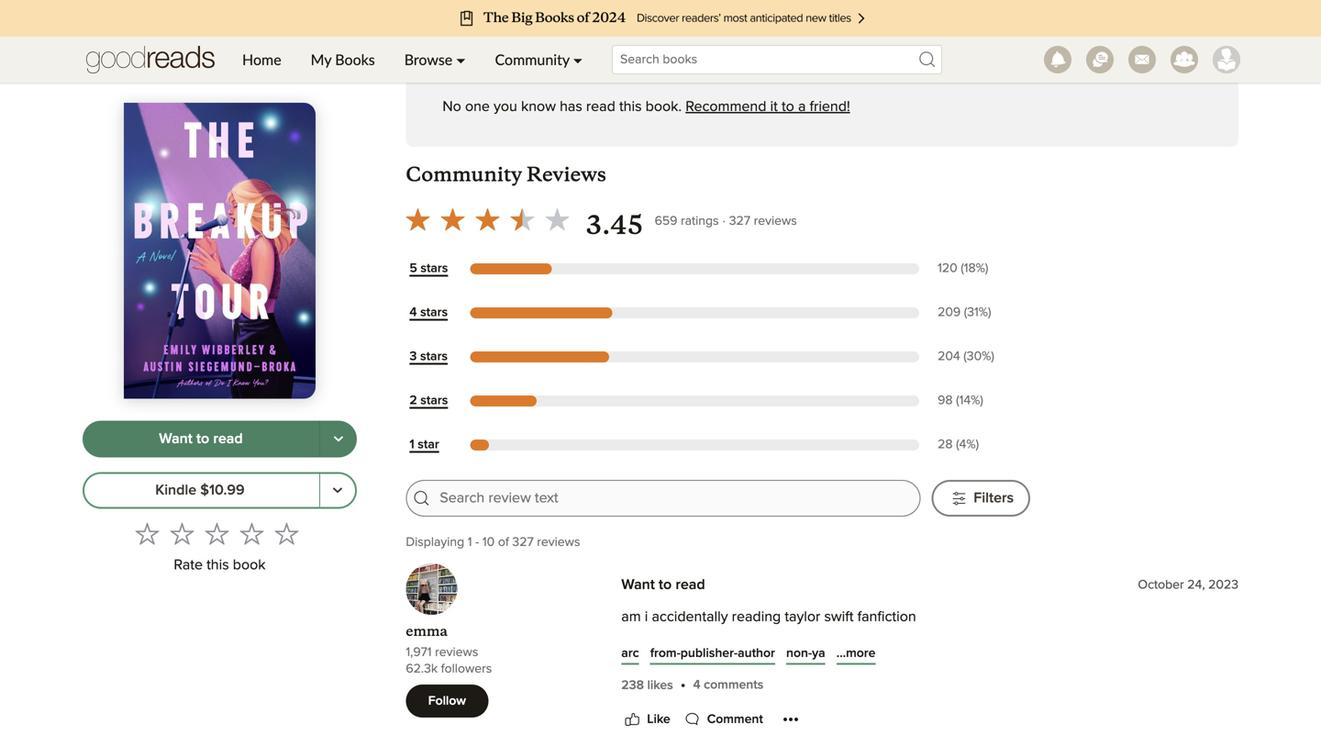 Task type: locate. For each thing, give the bounding box(es) containing it.
(14%)
[[956, 394, 984, 407]]

1 horizontal spatial read
[[586, 100, 616, 114]]

▾ inside 'link'
[[456, 50, 466, 68]]

4 number of ratings and percentage of total ratings element from the top
[[934, 392, 1031, 410]]

my books link
[[296, 37, 390, 83]]

average rating of 3.45 stars. figure
[[400, 202, 655, 243]]

2023
[[1209, 579, 1239, 592]]

stars right 3
[[420, 350, 448, 363]]

1 vertical spatial 327
[[512, 536, 534, 549]]

0 horizontal spatial want to read
[[159, 432, 243, 447]]

0 horizontal spatial to
[[196, 432, 209, 447]]

know
[[521, 100, 556, 114]]

profile image for ruby anderson. image
[[1213, 46, 1241, 73]]

i
[[645, 610, 648, 625]]

want to read up kindle $10.99 link
[[159, 432, 243, 447]]

this left book.
[[619, 100, 642, 114]]

0 vertical spatial community
[[495, 50, 570, 68]]

1 vertical spatial community
[[406, 162, 522, 187]]

number of ratings and percentage of total ratings element down (14%)
[[934, 437, 1031, 454]]

327
[[729, 215, 751, 228], [512, 536, 534, 549]]

1 ▾ from the left
[[456, 50, 466, 68]]

28 (4%)
[[938, 438, 979, 451]]

community
[[495, 50, 570, 68], [406, 162, 522, 187]]

star
[[418, 438, 439, 451]]

non-
[[786, 647, 812, 660]]

want
[[159, 432, 193, 447], [622, 578, 655, 593]]

4
[[410, 306, 417, 319], [693, 679, 701, 692]]

publisher-
[[681, 647, 738, 660]]

0 horizontal spatial reviews
[[435, 646, 478, 659]]

0 horizontal spatial 4
[[410, 306, 417, 319]]

3.45
[[586, 209, 644, 241]]

kindle $10.99
[[155, 483, 245, 498]]

None search field
[[597, 45, 957, 74]]

2 horizontal spatial reviews
[[754, 215, 797, 228]]

number of ratings and percentage of total ratings element containing 98 (14%)
[[934, 392, 1031, 410]]

0 horizontal spatial ▾
[[456, 50, 466, 68]]

want to read
[[159, 432, 243, 447], [622, 578, 705, 593]]

1,971
[[406, 646, 432, 659]]

4 comments button
[[693, 675, 764, 696]]

2 horizontal spatial to
[[782, 100, 795, 114]]

1 vertical spatial 4
[[693, 679, 701, 692]]

rate 3 out of 5 image
[[205, 522, 229, 546]]

5 number of ratings and percentage of total ratings element from the top
[[934, 437, 1031, 454]]

emma 1,971 reviews 62.3k followers
[[406, 623, 492, 676]]

2 vertical spatial reviews
[[435, 646, 478, 659]]

number of ratings and percentage of total ratings element for 2 stars
[[934, 392, 1031, 410]]

Search review text search field
[[440, 488, 909, 509]]

number of ratings and percentage of total ratings element up (30%)
[[934, 304, 1031, 322]]

read right has
[[586, 100, 616, 114]]

rate 1 out of 5 image
[[135, 522, 159, 546]]

number of ratings and percentage of total ratings element containing 209 (31%)
[[934, 304, 1031, 322]]

want inside button
[[159, 432, 193, 447]]

fanfiction
[[858, 610, 917, 625]]

238 likes button
[[622, 676, 673, 695]]

want to read inside review by emma "element"
[[622, 578, 705, 593]]

stars right 5
[[421, 262, 448, 275]]

stars down 5 stars on the top of page
[[420, 306, 448, 319]]

non-ya link
[[786, 644, 826, 663]]

number of ratings and percentage of total ratings element containing 28 (4%)
[[934, 437, 1031, 454]]

read up accidentally
[[676, 578, 705, 593]]

to right it
[[782, 100, 795, 114]]

327 right the ratings
[[729, 215, 751, 228]]

reviews
[[527, 162, 607, 187]]

want inside review by emma "element"
[[622, 578, 655, 593]]

1 horizontal spatial 4
[[693, 679, 701, 692]]

my
[[311, 50, 331, 68]]

number of ratings and percentage of total ratings element for 1 star
[[934, 437, 1031, 454]]

0 vertical spatial read
[[586, 100, 616, 114]]

▾
[[456, 50, 466, 68], [573, 50, 583, 68]]

home link
[[228, 37, 296, 83]]

to
[[782, 100, 795, 114], [196, 432, 209, 447], [659, 578, 672, 593]]

kindle
[[155, 483, 197, 498]]

659 ratings and 327 reviews figure
[[655, 209, 797, 231]]

followers
[[441, 663, 492, 676]]

62.3k
[[406, 663, 438, 676]]

rate 5 out of 5 image
[[275, 522, 299, 546]]

friends
[[406, 27, 480, 52]]

recommend it to a friend! link
[[686, 100, 850, 114]]

1 vertical spatial read
[[213, 432, 243, 447]]

a
[[798, 100, 806, 114]]

4 down the publisher-
[[693, 679, 701, 692]]

reviews up followers
[[435, 646, 478, 659]]

1 vertical spatial 1
[[468, 536, 472, 549]]

reviews right the ratings
[[754, 215, 797, 228]]

read inside review by emma "element"
[[676, 578, 705, 593]]

4 up 3
[[410, 306, 417, 319]]

home
[[242, 50, 281, 68]]

want to read up i
[[622, 578, 705, 593]]

▾ up has
[[573, 50, 583, 68]]

2 vertical spatial read
[[676, 578, 705, 593]]

1 horizontal spatial this
[[619, 100, 642, 114]]

arc link
[[622, 644, 639, 663]]

1 vertical spatial want to read
[[622, 578, 705, 593]]

my books
[[311, 50, 375, 68]]

recommend
[[686, 100, 767, 114]]

1 left -
[[468, 536, 472, 549]]

Search by book title or ISBN text field
[[612, 45, 943, 74]]

1 vertical spatial this
[[207, 558, 229, 573]]

like button
[[622, 709, 671, 731]]

4 for 4 stars
[[410, 306, 417, 319]]

number of ratings and percentage of total ratings element up (31%)
[[934, 260, 1031, 278]]

327 right of
[[512, 536, 534, 549]]

to up accidentally
[[659, 578, 672, 593]]

community ▾
[[495, 50, 583, 68]]

1 vertical spatial to
[[196, 432, 209, 447]]

1 vertical spatial want
[[622, 578, 655, 593]]

want up am
[[622, 578, 655, 593]]

1 horizontal spatial want to read
[[622, 578, 705, 593]]

swift
[[825, 610, 854, 625]]

1 horizontal spatial 1
[[468, 536, 472, 549]]

0 vertical spatial 327
[[729, 215, 751, 228]]

0 horizontal spatial 1
[[410, 438, 415, 451]]

number of ratings and percentage of total ratings element containing 204 (30%)
[[934, 348, 1031, 366]]

4 inside button
[[693, 679, 701, 692]]

2 number of ratings and percentage of total ratings element from the top
[[934, 304, 1031, 322]]

am
[[622, 610, 641, 625]]

2
[[410, 394, 417, 407]]

0 vertical spatial want
[[159, 432, 193, 447]]

1 horizontal spatial ▾
[[573, 50, 583, 68]]

one
[[465, 100, 490, 114]]

number of ratings and percentage of total ratings element down (30%)
[[934, 392, 1031, 410]]

number of ratings and percentage of total ratings element down (31%)
[[934, 348, 1031, 366]]

3 stars
[[410, 350, 448, 363]]

(4%)
[[956, 438, 979, 451]]

0 horizontal spatial read
[[213, 432, 243, 447]]

1 horizontal spatial 327
[[729, 215, 751, 228]]

rate
[[174, 558, 203, 573]]

you
[[494, 100, 517, 114]]

0 horizontal spatial want
[[159, 432, 193, 447]]

number of ratings and percentage of total ratings element containing 120 (18%)
[[934, 260, 1031, 278]]

0 vertical spatial want to read
[[159, 432, 243, 447]]

books
[[335, 50, 375, 68]]

reviews
[[754, 215, 797, 228], [537, 536, 580, 549], [435, 646, 478, 659]]

1 horizontal spatial want
[[622, 578, 655, 593]]

1 number of ratings and percentage of total ratings element from the top
[[934, 260, 1031, 278]]

24,
[[1188, 579, 1205, 592]]

0 vertical spatial this
[[619, 100, 642, 114]]

this
[[619, 100, 642, 114], [207, 558, 229, 573]]

number of ratings and percentage of total ratings element for 5 stars
[[934, 260, 1031, 278]]

reviews right of
[[537, 536, 580, 549]]

want to read inside button
[[159, 432, 243, 447]]

204 (30%)
[[938, 350, 995, 363]]

1 vertical spatial reviews
[[537, 536, 580, 549]]

number of ratings and percentage of total ratings element
[[934, 260, 1031, 278], [934, 304, 1031, 322], [934, 348, 1031, 366], [934, 392, 1031, 410], [934, 437, 1031, 454]]

0 horizontal spatial this
[[207, 558, 229, 573]]

0 vertical spatial reviews
[[754, 215, 797, 228]]

2 vertical spatial to
[[659, 578, 672, 593]]

to up kindle $10.99 link
[[196, 432, 209, 447]]

1
[[410, 438, 415, 451], [468, 536, 472, 549]]

▾ right browse at top
[[456, 50, 466, 68]]

2 horizontal spatial read
[[676, 578, 705, 593]]

1 horizontal spatial to
[[659, 578, 672, 593]]

has
[[560, 100, 583, 114]]

read up $10.99
[[213, 432, 243, 447]]

friend!
[[810, 100, 850, 114]]

28
[[938, 438, 953, 451]]

filters
[[974, 491, 1014, 506]]

stars
[[421, 262, 448, 275], [420, 306, 448, 319], [420, 350, 448, 363], [421, 394, 448, 407]]

5
[[410, 262, 417, 275]]

rate this book
[[174, 558, 266, 573]]

1 left 'star'
[[410, 438, 415, 451]]

read
[[586, 100, 616, 114], [213, 432, 243, 447], [676, 578, 705, 593]]

want up kindle on the bottom of the page
[[159, 432, 193, 447]]

3 number of ratings and percentage of total ratings element from the top
[[934, 348, 1031, 366]]

2 ▾ from the left
[[573, 50, 583, 68]]

stars right 2
[[421, 394, 448, 407]]

this right the rate
[[207, 558, 229, 573]]

0 vertical spatial 4
[[410, 306, 417, 319]]

ratings
[[681, 215, 719, 228]]



Task type: vqa. For each thing, say whether or not it's contained in the screenshot.
THE SIGN
no



Task type: describe. For each thing, give the bounding box(es) containing it.
1 star
[[410, 438, 439, 451]]

327 inside figure
[[729, 215, 751, 228]]

comment
[[707, 713, 763, 726]]

to inside button
[[196, 432, 209, 447]]

october
[[1138, 579, 1184, 592]]

5 stars
[[410, 262, 448, 275]]

taylor
[[785, 610, 821, 625]]

of
[[498, 536, 509, 549]]

238 likes
[[622, 679, 673, 692]]

-
[[475, 536, 479, 549]]

displaying 1 - 10 of 327 reviews
[[406, 536, 580, 549]]

0 vertical spatial 1
[[410, 438, 415, 451]]

follow
[[428, 695, 466, 708]]

browse ▾ link
[[390, 37, 480, 83]]

stars for 2 stars
[[421, 394, 448, 407]]

comments
[[704, 679, 764, 692]]

number of ratings and percentage of total ratings element for 3 stars
[[934, 348, 1031, 366]]

from-publisher-author link
[[650, 644, 775, 663]]

rate 2 out of 5 image
[[170, 522, 194, 546]]

it
[[770, 100, 778, 114]]

rate 4 out of 5 image
[[240, 522, 264, 546]]

327 reviews
[[729, 215, 797, 228]]

no
[[443, 100, 461, 114]]

browse ▾
[[404, 50, 466, 68]]

author
[[738, 647, 775, 660]]

stars for 5 stars
[[421, 262, 448, 275]]

2 stars
[[410, 394, 448, 407]]

kindle $10.99 link
[[83, 472, 320, 509]]

community for community reviews
[[406, 162, 522, 187]]

to inside review by emma "element"
[[659, 578, 672, 593]]

...more button
[[837, 644, 876, 663]]

read inside want to read button
[[213, 432, 243, 447]]

reviews inside emma 1,971 reviews 62.3k followers
[[435, 646, 478, 659]]

0 vertical spatial to
[[782, 100, 795, 114]]

number of ratings and percentage of total ratings element for 4 stars
[[934, 304, 1031, 322]]

(18%)
[[961, 262, 989, 275]]

659
[[655, 215, 678, 228]]

rating 3.45 out of 5 image
[[400, 202, 575, 237]]

filters button
[[932, 480, 1031, 517]]

▾ for community ▾
[[573, 50, 583, 68]]

10
[[483, 536, 495, 549]]

4 comments
[[693, 679, 764, 692]]

209 (31%)
[[938, 306, 992, 319]]

accidentally
[[652, 610, 728, 625]]

stars for 4 stars
[[420, 306, 448, 319]]

friends & following
[[406, 24, 602, 52]]

home image
[[86, 37, 215, 83]]

follow button
[[406, 685, 489, 718]]

following
[[506, 27, 602, 52]]

rating 0 out of 5 group
[[130, 516, 304, 551]]

from-
[[650, 647, 681, 660]]

arc
[[622, 647, 639, 660]]

stars for 3 stars
[[420, 350, 448, 363]]

profile image for emma. image
[[406, 564, 457, 615]]

204
[[938, 350, 961, 363]]

4 for 4 comments
[[693, 679, 701, 692]]

(31%)
[[964, 306, 992, 319]]

reading
[[732, 610, 781, 625]]

displaying
[[406, 536, 464, 549]]

comment button
[[682, 709, 763, 731]]

community reviews
[[406, 162, 607, 187]]

98
[[938, 394, 953, 407]]

no one you know has read this book. recommend it to a friend!
[[443, 100, 850, 114]]

120
[[938, 262, 958, 275]]

rate this book element
[[83, 516, 357, 580]]

reviews inside figure
[[754, 215, 797, 228]]

like
[[647, 713, 671, 726]]

0 horizontal spatial 327
[[512, 536, 534, 549]]

community ▾ link
[[480, 37, 597, 83]]

238
[[622, 679, 644, 692]]

1 horizontal spatial reviews
[[537, 536, 580, 549]]

&
[[484, 24, 502, 52]]

browse
[[404, 50, 453, 68]]

120 (18%)
[[938, 262, 989, 275]]

...more
[[837, 647, 876, 660]]

emma link
[[406, 623, 448, 640]]

from-publisher-author
[[650, 647, 775, 660]]

likes
[[647, 679, 673, 692]]

(30%)
[[964, 350, 995, 363]]

4 stars
[[410, 306, 448, 319]]

book.
[[646, 100, 682, 114]]

659 ratings
[[655, 215, 719, 228]]

98 (14%)
[[938, 394, 984, 407]]

$10.99
[[200, 483, 245, 498]]

emma
[[406, 623, 448, 640]]

review by emma element
[[406, 564, 1239, 746]]

october 24, 2023
[[1138, 579, 1239, 592]]

3
[[410, 350, 417, 363]]

want to read button
[[83, 421, 320, 458]]

community for community ▾
[[495, 50, 570, 68]]

▾ for browse ▾
[[456, 50, 466, 68]]

book
[[233, 558, 266, 573]]

am i accidentally reading taylor swift fanfiction
[[622, 610, 917, 625]]



